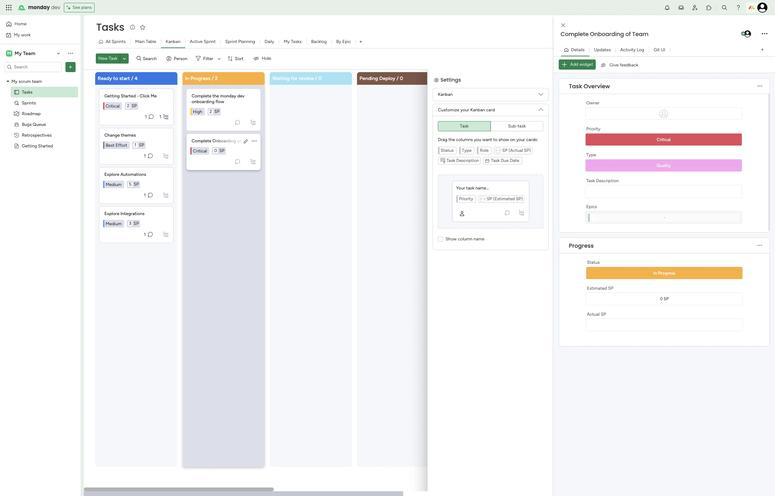 Task type: locate. For each thing, give the bounding box(es) containing it.
1 vertical spatial columns
[[456, 151, 473, 156]]

complete inside complete the monday dev onboarding flow
[[192, 93, 212, 99]]

0 sp
[[214, 148, 225, 153], [661, 296, 669, 301]]

sprint
[[204, 39, 216, 44], [225, 39, 237, 44]]

log
[[637, 47, 645, 52]]

team inside list box
[[243, 138, 254, 144]]

1 vertical spatial settings
[[441, 86, 461, 93]]

onboarding left "edit card" icon at the left top of page
[[213, 138, 236, 144]]

2 public board image from the top
[[14, 143, 20, 149]]

1 vertical spatial due
[[501, 171, 509, 177]]

click
[[140, 93, 150, 99]]

roadmap
[[22, 111, 41, 116]]

options image
[[763, 30, 768, 38], [67, 64, 74, 70]]

on for sp
[[511, 137, 516, 142]]

1 horizontal spatial complete onboarding of team
[[561, 30, 649, 38]]

details
[[572, 47, 585, 52]]

show for sp (actual sp)
[[446, 250, 457, 255]]

(actual
[[509, 148, 524, 153], [509, 161, 523, 167]]

monday up home button
[[28, 4, 50, 11]]

overview
[[584, 82, 611, 90]]

0 horizontal spatial sprint
[[204, 39, 216, 44]]

1 vertical spatial drag the columns you want to show on your cards:
[[438, 151, 538, 156]]

daily button
[[260, 37, 279, 47]]

plans
[[81, 5, 92, 10]]

git ui
[[654, 47, 666, 52]]

0 horizontal spatial 2 sp
[[127, 103, 137, 108]]

1 horizontal spatial add view image
[[762, 47, 765, 52]]

my right daily at top left
[[284, 39, 290, 44]]

group
[[438, 121, 544, 131]]

1 vertical spatial column
[[458, 250, 473, 255]]

due down sp (actual sp)
[[501, 171, 509, 177]]

1 dapulse dropdown down arrow image from the top
[[539, 92, 544, 99]]

complete onboarding of team
[[561, 30, 649, 38], [192, 138, 254, 144]]

/ left 4
[[131, 75, 133, 81]]

1 vertical spatial critical
[[658, 137, 672, 142]]

(estimated down - - sp (estimated sp)
[[494, 210, 515, 215]]

all sprints button
[[96, 37, 131, 47]]

complete down close image
[[561, 30, 589, 38]]

show up - - sp (actual sp) at the right top of the page
[[499, 137, 510, 142]]

1 sp
[[135, 142, 144, 148]]

in progress
[[654, 271, 676, 276]]

5
[[129, 182, 132, 187]]

my for my tasks
[[284, 39, 290, 44]]

date down - - sp (actual sp) at the right top of the page
[[510, 158, 520, 163]]

1 / from the left
[[131, 75, 133, 81]]

cards:
[[527, 137, 539, 142], [526, 151, 538, 156]]

getting down ready to start / 4
[[104, 93, 120, 99]]

columns down task button
[[457, 137, 473, 142]]

my left work
[[14, 32, 20, 38]]

task description for -
[[447, 158, 480, 163]]

0 vertical spatial on
[[511, 137, 516, 142]]

0 vertical spatial sub-task
[[509, 123, 526, 129]]

2 vertical spatial 2
[[210, 109, 212, 114]]

2 sp down flow
[[210, 109, 220, 114]]

0 vertical spatial status
[[441, 148, 454, 153]]

epic
[[343, 39, 351, 44]]

1 vertical spatial card
[[486, 121, 495, 126]]

main content containing settings
[[84, 69, 706, 496]]

tasks down my scrum team
[[22, 89, 33, 95]]

1 horizontal spatial 0 sp
[[661, 296, 669, 301]]

type
[[462, 148, 472, 153], [587, 152, 597, 158]]

more dots image
[[759, 243, 763, 248]]

monday dev
[[28, 4, 60, 11]]

0 horizontal spatial 2
[[127, 103, 130, 108]]

you
[[474, 137, 482, 142], [474, 151, 481, 156]]

0 vertical spatial description
[[457, 158, 480, 163]]

1 vertical spatial progress
[[570, 242, 594, 250]]

0 horizontal spatial 0 sp
[[214, 148, 225, 153]]

options image down workspace options icon
[[67, 64, 74, 70]]

of
[[626, 30, 632, 38], [238, 138, 242, 144]]

my for my team
[[15, 50, 22, 56]]

add view image
[[360, 39, 363, 44], [762, 47, 765, 52]]

sub- inside group
[[509, 123, 518, 129]]

0 horizontal spatial started
[[38, 143, 53, 149]]

0 vertical spatial date
[[510, 158, 520, 163]]

complete
[[561, 30, 589, 38], [192, 93, 212, 99], [192, 138, 212, 144]]

0 vertical spatial you
[[474, 137, 482, 142]]

kanban
[[166, 39, 181, 44], [438, 92, 453, 97], [438, 105, 453, 111], [471, 107, 486, 113], [471, 121, 485, 126]]

1 vertical spatial on
[[510, 151, 515, 156]]

you down task button
[[474, 151, 481, 156]]

getting started
[[22, 143, 53, 149]]

on up sp (actual sp)
[[510, 151, 515, 156]]

sub-
[[509, 123, 518, 129], [509, 137, 518, 142]]

sub- for 1st sub-task button from the top of the page
[[509, 123, 518, 129]]

started for getting started - click me
[[121, 93, 136, 99]]

owner
[[587, 100, 600, 106]]

1 horizontal spatial getting
[[104, 93, 120, 99]]

0 vertical spatial dev
[[51, 4, 60, 11]]

0 horizontal spatial progress
[[191, 75, 211, 81]]

0 vertical spatial in
[[185, 75, 189, 81]]

actual
[[588, 312, 600, 317]]

name for -
[[474, 236, 485, 242]]

started for getting started
[[38, 143, 53, 149]]

0 vertical spatial sub-
[[509, 123, 518, 129]]

my tasks
[[284, 39, 302, 44]]

cards: for sp (actual sp)
[[526, 151, 538, 156]]

due for (actual sp)
[[501, 171, 509, 177]]

sp (actual sp)
[[503, 161, 531, 167]]

0 vertical spatial name...
[[476, 186, 490, 191]]

my right the caret down icon
[[11, 79, 17, 84]]

add widget
[[571, 62, 594, 67]]

1 horizontal spatial critical
[[193, 148, 207, 154]]

4
[[135, 75, 138, 81]]

description for - - sp (actual sp)
[[457, 158, 480, 163]]

0 vertical spatial getting
[[104, 93, 120, 99]]

getting down retrospectives
[[22, 143, 37, 149]]

activity log
[[621, 47, 645, 52]]

your
[[457, 186, 466, 191], [457, 199, 465, 205]]

0 vertical spatial monday
[[28, 4, 50, 11]]

(actual down - - sp (actual sp) at the right top of the page
[[509, 161, 523, 167]]

2 (estimated from the top
[[494, 210, 515, 215]]

team
[[633, 30, 649, 38], [23, 50, 35, 56], [243, 138, 254, 144]]

1 your from the top
[[457, 186, 466, 191]]

status down task button
[[441, 148, 454, 153]]

/ down filter
[[212, 75, 214, 81]]

my inside workspace selection element
[[15, 50, 22, 56]]

getting inside main content
[[104, 93, 120, 99]]

0 vertical spatial want
[[483, 137, 493, 142]]

list box containing complete the monday dev onboarding flow
[[186, 86, 261, 170]]

show
[[499, 137, 510, 142], [499, 151, 509, 156]]

0 vertical spatial your
[[457, 186, 466, 191]]

cards: up sp (actual sp)
[[526, 151, 538, 156]]

2 dapulse dropdown down arrow image from the top
[[539, 105, 544, 112]]

0 horizontal spatial options image
[[67, 64, 74, 70]]

1 medium from the top
[[106, 182, 122, 187]]

daily
[[265, 39, 275, 44]]

sprint planning
[[225, 39, 255, 44]]

dapulse addbtn image
[[742, 32, 746, 36]]

scrum
[[19, 79, 31, 84]]

0 horizontal spatial of
[[238, 138, 242, 144]]

columns left role
[[456, 151, 473, 156]]

tasks up all
[[96, 20, 124, 34]]

0 horizontal spatial priority
[[460, 196, 474, 202]]

task button
[[438, 121, 491, 131]]

of inside list box
[[238, 138, 242, 144]]

1 vertical spatial task description
[[447, 171, 479, 177]]

0 vertical spatial explore
[[104, 172, 119, 177]]

drag the columns you want to show on your cards: up role
[[438, 137, 539, 142]]

2 down arrow down icon
[[215, 75, 218, 81]]

1 vertical spatial your
[[457, 199, 465, 205]]

dev inside complete the monday dev onboarding flow
[[238, 93, 245, 99]]

in for in progress / 2
[[185, 75, 189, 81]]

0 vertical spatial public board image
[[14, 89, 20, 95]]

0 vertical spatial priority
[[587, 126, 601, 132]]

/
[[131, 75, 133, 81], [212, 75, 214, 81], [316, 75, 318, 81], [397, 75, 399, 81]]

sp
[[132, 103, 137, 108], [215, 109, 220, 114], [139, 142, 144, 148], [503, 148, 508, 153], [220, 148, 225, 153], [503, 161, 508, 167], [134, 182, 139, 187], [487, 196, 493, 202], [134, 221, 139, 226], [609, 286, 614, 291], [665, 296, 669, 301], [601, 312, 607, 317]]

1 vertical spatial dapulse dropdown down arrow image
[[539, 105, 544, 112]]

updates
[[595, 47, 612, 52]]

more dots image
[[759, 84, 763, 88]]

getting
[[104, 93, 120, 99], [22, 143, 37, 149]]

started down retrospectives
[[38, 143, 53, 149]]

monday up flow
[[220, 93, 237, 99]]

started left click at the top left
[[121, 93, 136, 99]]

explore left automations
[[104, 172, 119, 177]]

-
[[137, 93, 139, 99], [496, 148, 498, 153], [499, 148, 501, 153], [481, 196, 483, 202], [484, 196, 486, 202], [664, 215, 666, 220]]

row group
[[94, 72, 706, 488]]

due
[[501, 158, 509, 163], [501, 171, 509, 177]]

1 vertical spatial 2
[[127, 103, 130, 108]]

angle down image
[[123, 56, 126, 61]]

option
[[0, 76, 81, 77]]

/ right deploy at the top of page
[[397, 75, 399, 81]]

show up sp (actual sp)
[[499, 151, 509, 156]]

2 horizontal spatial tasks
[[291, 39, 302, 44]]

2 vertical spatial tasks
[[22, 89, 33, 95]]

progress for in progress / 2
[[191, 75, 211, 81]]

sprints right all
[[112, 39, 126, 44]]

task due date for sp
[[492, 158, 520, 163]]

edit card image
[[243, 139, 249, 144]]

want up role
[[483, 137, 493, 142]]

date
[[510, 158, 520, 163], [510, 171, 519, 177]]

1 sprint from the left
[[204, 39, 216, 44]]

my right workspace image
[[15, 50, 22, 56]]

0 horizontal spatial type
[[462, 148, 472, 153]]

0 vertical spatial team
[[633, 30, 649, 38]]

drag the columns you want to show on your cards: for sp
[[438, 151, 538, 156]]

columns for -
[[457, 137, 473, 142]]

1 public board image from the top
[[14, 89, 20, 95]]

options image right maria williams image
[[763, 30, 768, 38]]

v2 search image
[[137, 55, 141, 62]]

public board image for getting started
[[14, 143, 20, 149]]

0 vertical spatial card
[[487, 107, 495, 113]]

1 vertical spatial show
[[446, 250, 457, 255]]

1 vertical spatial team
[[23, 50, 35, 56]]

columns
[[457, 137, 473, 142], [456, 151, 473, 156]]

date for sp
[[510, 158, 520, 163]]

0 horizontal spatial list box
[[0, 75, 81, 237]]

card up task button
[[487, 107, 495, 113]]

you up role
[[474, 137, 482, 142]]

to up - - sp (actual sp) at the right top of the page
[[494, 137, 498, 142]]

explore left integrations
[[104, 211, 119, 216]]

person
[[174, 56, 188, 61]]

0 vertical spatial to
[[113, 75, 118, 81]]

date for (actual sp)
[[510, 171, 519, 177]]

progress for in progress
[[659, 271, 676, 276]]

2 explore from the top
[[104, 211, 119, 216]]

kanban button
[[161, 37, 185, 47]]

home
[[15, 21, 27, 27]]

public board image left getting started
[[14, 143, 20, 149]]

due for sp
[[501, 158, 509, 163]]

card up role
[[486, 121, 495, 126]]

the
[[213, 93, 219, 99], [449, 137, 456, 142], [449, 151, 455, 156]]

explore for explore automations
[[104, 172, 119, 177]]

1 for integrations
[[144, 232, 146, 237]]

2 sub- from the top
[[509, 137, 518, 142]]

1 explore from the top
[[104, 172, 119, 177]]

0 vertical spatial column
[[458, 236, 473, 242]]

2 horizontal spatial 2
[[215, 75, 218, 81]]

task
[[518, 123, 526, 129], [518, 137, 526, 142], [467, 186, 475, 191], [467, 199, 475, 205]]

on up - - sp (actual sp) at the right top of the page
[[511, 137, 516, 142]]

sprints inside list box
[[22, 100, 36, 106]]

1 sub- from the top
[[509, 123, 518, 129]]

2 vertical spatial the
[[449, 151, 455, 156]]

0 vertical spatial settings
[[441, 76, 461, 83]]

2 horizontal spatial team
[[633, 30, 649, 38]]

status
[[441, 148, 454, 153], [588, 260, 600, 265]]

0 vertical spatial medium
[[106, 182, 122, 187]]

(estimated
[[494, 196, 515, 202], [494, 210, 515, 215]]

2 medium from the top
[[106, 221, 122, 226]]

drag the columns you want to show on your cards: up sp (actual sp)
[[438, 151, 538, 156]]

0 sp inside list box
[[214, 148, 225, 153]]

of up activity
[[626, 30, 632, 38]]

close image
[[562, 23, 566, 28]]

apps image
[[707, 4, 713, 11]]

monday inside complete the monday dev onboarding flow
[[220, 93, 237, 99]]

to right role
[[494, 151, 498, 156]]

0 vertical spatial tasks
[[96, 20, 124, 34]]

of left "edit card" icon at the left top of page
[[238, 138, 242, 144]]

1 for started
[[145, 114, 147, 119]]

0
[[319, 75, 322, 81], [400, 75, 404, 81], [214, 148, 217, 153], [661, 296, 664, 301]]

- - sp (estimated sp)
[[481, 196, 523, 202]]

description
[[457, 158, 480, 163], [456, 171, 479, 177], [597, 178, 620, 184]]

2 down getting started - click me
[[127, 103, 130, 108]]

(actual up sp (actual sp)
[[509, 148, 524, 153]]

dapulse dropdown down arrow image for customize your kanban card
[[539, 105, 544, 112]]

task
[[109, 56, 117, 61], [570, 82, 583, 90], [461, 123, 469, 129], [447, 158, 456, 163], [492, 158, 500, 163], [447, 171, 455, 177], [491, 171, 500, 177], [587, 178, 596, 184]]

task due date
[[492, 158, 520, 163], [491, 171, 519, 177]]

2 sub-task from the top
[[509, 137, 526, 142]]

0 vertical spatial critical
[[106, 103, 120, 109]]

row group containing ready to start
[[94, 72, 706, 488]]

1 horizontal spatial started
[[121, 93, 136, 99]]

0 vertical spatial columns
[[457, 137, 473, 142]]

1 vertical spatial cards:
[[526, 151, 538, 156]]

complete down the high
[[192, 138, 212, 144]]

group containing task
[[438, 121, 544, 131]]

2 vertical spatial to
[[494, 151, 498, 156]]

1 horizontal spatial monday
[[220, 93, 237, 99]]

1 vertical spatial sub-
[[509, 137, 518, 142]]

1 for themes
[[144, 153, 146, 159]]

(estimated up the (estimated sp)
[[494, 196, 515, 202]]

ready
[[98, 75, 112, 81]]

onboarding inside list box
[[213, 138, 236, 144]]

give feedback
[[610, 62, 639, 68]]

sprint left planning
[[225, 39, 237, 44]]

my inside list box
[[11, 79, 17, 84]]

drag the columns you want to show on your cards:
[[438, 137, 539, 142], [438, 151, 538, 156]]

show for - - sp (actual sp)
[[446, 236, 457, 242]]

to inside row group
[[113, 75, 118, 81]]

list box containing getting started - click me
[[99, 86, 174, 243]]

0 vertical spatial customize
[[438, 107, 460, 113]]

1
[[145, 114, 147, 119], [160, 114, 161, 119], [135, 142, 136, 148], [144, 153, 146, 159], [144, 192, 146, 198], [144, 232, 146, 237]]

list box containing my scrum team
[[0, 75, 81, 237]]

dev
[[51, 4, 60, 11], [238, 93, 245, 99]]

actual sp
[[588, 312, 607, 317]]

/ right review
[[316, 75, 318, 81]]

0 vertical spatial task description
[[447, 158, 480, 163]]

tasks
[[96, 20, 124, 34], [291, 39, 302, 44], [22, 89, 33, 95]]

medium for automations
[[106, 182, 122, 187]]

0 horizontal spatial onboarding
[[213, 138, 236, 144]]

cards: up - - sp (actual sp) at the right top of the page
[[527, 137, 539, 142]]

workspace image
[[6, 50, 12, 57]]

1 horizontal spatial sprint
[[225, 39, 237, 44]]

to for - - sp (actual sp)
[[494, 137, 498, 142]]

status up estimated
[[588, 260, 600, 265]]

dapulse dropdown down arrow image
[[539, 92, 544, 99], [539, 105, 544, 112]]

sp) down - - sp (estimated sp)
[[516, 210, 523, 215]]

invite members image
[[693, 4, 699, 11]]

caret down image
[[7, 79, 9, 84]]

arrow down image
[[216, 55, 223, 62]]

2 your from the top
[[457, 199, 465, 205]]

3
[[129, 221, 131, 226]]

2 horizontal spatial progress
[[659, 271, 676, 276]]

2 your task name... from the top
[[457, 199, 490, 205]]

on
[[511, 137, 516, 142], [510, 151, 515, 156]]

1 horizontal spatial of
[[626, 30, 632, 38]]

main table
[[135, 39, 156, 44]]

home button
[[4, 19, 68, 29]]

tasks left backlog
[[291, 39, 302, 44]]

list box
[[0, 75, 81, 237], [99, 86, 174, 243], [186, 86, 261, 170]]

name
[[474, 236, 485, 242], [474, 250, 485, 255]]

1 vertical spatial task due date
[[491, 171, 519, 177]]

1 horizontal spatial sprints
[[112, 39, 126, 44]]

0 horizontal spatial critical
[[106, 103, 120, 109]]

git ui button
[[650, 45, 671, 55]]

task inside group
[[461, 123, 469, 129]]

sp) down - - sp (actual sp) at the right top of the page
[[524, 161, 531, 167]]

1 vertical spatial monday
[[220, 93, 237, 99]]

date down sp (actual sp)
[[510, 171, 519, 177]]

task due date for (actual sp)
[[491, 171, 519, 177]]

0 vertical spatial started
[[121, 93, 136, 99]]

2 down onboarding in the left of the page
[[210, 109, 212, 114]]

2 sp down getting started - click me
[[127, 103, 137, 108]]

0 vertical spatial progress
[[191, 75, 211, 81]]

backlog
[[311, 39, 327, 44]]

workspace options image
[[67, 50, 74, 56]]

1 horizontal spatial in
[[654, 271, 658, 276]]

1 horizontal spatial team
[[243, 138, 254, 144]]

2 for ready to start / 4
[[127, 103, 130, 108]]

0 vertical spatial add view image
[[360, 39, 363, 44]]

1 your task name... from the top
[[457, 186, 490, 191]]

you for -
[[474, 137, 482, 142]]

column for -
[[458, 236, 473, 242]]

3 sp
[[129, 221, 139, 226]]

explore for explore integrations
[[104, 211, 119, 216]]

sub- for 1st sub-task button from the bottom of the page
[[509, 137, 518, 142]]

waiting for review / 0
[[273, 75, 322, 81]]

1 vertical spatial your task name...
[[457, 199, 490, 205]]

1 horizontal spatial 2
[[210, 109, 212, 114]]

public board image down scrum
[[14, 89, 20, 95]]

medium down explore integrations
[[106, 221, 122, 226]]

1 vertical spatial you
[[474, 151, 481, 156]]

sprint right active
[[204, 39, 216, 44]]

0 vertical spatial drag
[[438, 137, 448, 142]]

task due date down - - sp (actual sp) at the right top of the page
[[492, 158, 520, 163]]

task due date down sp (actual sp)
[[491, 171, 519, 177]]

1 vertical spatial want
[[483, 151, 492, 156]]

of inside complete onboarding of team field
[[626, 30, 632, 38]]

2 sub-task button from the top
[[491, 135, 544, 145]]

complete up onboarding in the left of the page
[[192, 93, 212, 99]]

to left start
[[113, 75, 118, 81]]

0 vertical spatial show
[[499, 137, 510, 142]]

task inside group
[[518, 123, 526, 129]]

public board image
[[14, 89, 20, 95], [14, 143, 20, 149]]

want left - - sp (actual sp) at the right top of the page
[[483, 151, 492, 156]]

onboarding up updates
[[591, 30, 625, 38]]

sprints inside all sprints button
[[112, 39, 126, 44]]

2 vertical spatial complete
[[192, 138, 212, 144]]

medium down explore automations
[[106, 182, 122, 187]]

main content
[[84, 69, 706, 496]]

due down - - sp (actual sp) at the right top of the page
[[501, 158, 509, 163]]

tasks inside list box
[[22, 89, 33, 95]]

- inside list box
[[137, 93, 139, 99]]

sprints up roadmap on the left
[[22, 100, 36, 106]]

0 vertical spatial name
[[474, 236, 485, 242]]

task description for sp
[[447, 171, 479, 177]]

0 vertical spatial due
[[501, 158, 509, 163]]

1 vertical spatial to
[[494, 137, 498, 142]]



Task type: describe. For each thing, give the bounding box(es) containing it.
0 vertical spatial 2
[[215, 75, 218, 81]]

review
[[299, 75, 314, 81]]

2 vertical spatial task description
[[587, 178, 620, 184]]

want for sp
[[483, 151, 492, 156]]

complete onboarding of team inside field
[[561, 30, 649, 38]]

see
[[73, 5, 80, 10]]

show for sp
[[499, 137, 510, 142]]

sprint planning button
[[221, 37, 260, 47]]

name for sp
[[474, 250, 485, 255]]

my team
[[15, 50, 35, 56]]

columns for sp
[[456, 151, 473, 156]]

settings for sp
[[441, 86, 461, 93]]

0 vertical spatial customize your kanban card
[[438, 107, 495, 113]]

waiting
[[273, 75, 290, 81]]

change
[[104, 132, 120, 138]]

my for my work
[[14, 32, 20, 38]]

notifications image
[[665, 4, 671, 11]]

0 vertical spatial (actual
[[509, 148, 524, 153]]

row group inside main content
[[94, 72, 706, 488]]

explore integrations
[[104, 211, 145, 216]]

maria williams image
[[744, 30, 753, 38]]

person button
[[164, 54, 191, 64]]

by
[[337, 39, 342, 44]]

select product image
[[6, 4, 12, 11]]

epics
[[587, 204, 598, 210]]

new task button
[[96, 54, 120, 64]]

list box for ready to start
[[99, 86, 174, 243]]

my scrum team
[[11, 79, 42, 84]]

sp) up the (estimated sp)
[[517, 196, 523, 202]]

give
[[610, 62, 619, 68]]

you for sp
[[474, 151, 481, 156]]

0 horizontal spatial dev
[[51, 4, 60, 11]]

public board image for tasks
[[14, 89, 20, 95]]

show board description image
[[129, 24, 137, 30]]

complete the monday dev onboarding flow
[[192, 93, 246, 104]]

2 sp for 2
[[210, 109, 220, 114]]

1 sub-task from the top
[[509, 123, 526, 129]]

onboarding
[[192, 99, 215, 104]]

sort button
[[225, 54, 248, 64]]

1 sub-task button from the top
[[491, 121, 544, 131]]

team
[[32, 79, 42, 84]]

3 / from the left
[[316, 75, 318, 81]]

sort
[[235, 56, 244, 61]]

1 for automations
[[144, 192, 146, 198]]

effort
[[116, 142, 127, 148]]

themes
[[121, 132, 136, 138]]

want for -
[[483, 137, 493, 142]]

2 for in progress / 2
[[210, 109, 212, 114]]

kanban inside kanban button
[[166, 39, 181, 44]]

column for sp
[[458, 250, 473, 255]]

me
[[151, 93, 157, 99]]

1 vertical spatial (actual
[[509, 161, 523, 167]]

team inside field
[[633, 30, 649, 38]]

in progress / 2
[[185, 75, 218, 81]]

list box for in progress
[[186, 86, 261, 170]]

1 vertical spatial name...
[[476, 199, 490, 205]]

new
[[98, 56, 108, 61]]

quality
[[657, 163, 672, 168]]

explore automations
[[104, 172, 146, 177]]

by epic button
[[332, 37, 356, 47]]

main
[[135, 39, 145, 44]]

workspace selection element
[[6, 50, 36, 57]]

1 vertical spatial priority
[[460, 196, 474, 202]]

active sprint
[[190, 39, 216, 44]]

details button
[[562, 45, 590, 55]]

2 sprint from the left
[[225, 39, 237, 44]]

the for sp (actual sp)
[[449, 151, 455, 156]]

integrations
[[121, 211, 145, 216]]

0 horizontal spatial status
[[441, 148, 454, 153]]

my work
[[14, 32, 31, 38]]

bugs
[[22, 122, 32, 127]]

settings for -
[[441, 76, 461, 83]]

pending
[[360, 75, 379, 81]]

show for (actual sp)
[[499, 151, 509, 156]]

0 vertical spatial options image
[[763, 30, 768, 38]]

1 horizontal spatial priority
[[587, 126, 601, 132]]

show column name for - - sp (actual sp)
[[446, 236, 485, 242]]

in for in progress
[[654, 271, 658, 276]]

1 vertical spatial 0 sp
[[661, 296, 669, 301]]

1 vertical spatial status
[[588, 260, 600, 265]]

cards: for - - sp (actual sp)
[[527, 137, 539, 142]]

complete onboarding of team inside list box
[[192, 138, 254, 144]]

hide button
[[249, 54, 275, 64]]

medium for integrations
[[106, 221, 122, 226]]

critical for 2 sp
[[106, 103, 120, 109]]

search everything image
[[722, 4, 729, 11]]

help image
[[736, 4, 742, 11]]

new task
[[98, 56, 117, 61]]

task overview
[[570, 82, 611, 90]]

Search in workspace field
[[13, 63, 53, 71]]

work
[[21, 32, 31, 38]]

the inside complete the monday dev onboarding flow
[[213, 93, 219, 99]]

my work button
[[4, 30, 68, 40]]

1 vertical spatial customize
[[438, 121, 460, 126]]

drag the columns you want to show on your cards: for -
[[438, 137, 539, 142]]

deploy
[[380, 75, 396, 81]]

tasks inside button
[[291, 39, 302, 44]]

Search field
[[141, 54, 160, 63]]

sp) up sp (actual sp)
[[525, 148, 531, 153]]

role
[[480, 148, 489, 153]]

m
[[7, 50, 11, 56]]

see plans
[[73, 5, 92, 10]]

1 horizontal spatial tasks
[[96, 20, 124, 34]]

4 / from the left
[[397, 75, 399, 81]]

the for - - sp (actual sp)
[[449, 137, 456, 142]]

my tasks button
[[279, 37, 307, 47]]

estimated sp
[[588, 286, 614, 291]]

complete for complete the monday dev onboarding flow
[[192, 138, 212, 144]]

onboarding inside field
[[591, 30, 625, 38]]

complete inside complete onboarding of team field
[[561, 30, 589, 38]]

getting started - click me
[[104, 93, 157, 99]]

activity
[[621, 47, 636, 52]]

- - sp (actual sp)
[[496, 148, 531, 153]]

getting for getting started - click me
[[104, 93, 120, 99]]

drag for sp
[[438, 151, 448, 156]]

complete for in progress
[[192, 93, 212, 99]]

planning
[[239, 39, 255, 44]]

1 vertical spatial add view image
[[762, 47, 765, 52]]

for
[[291, 75, 298, 81]]

show column name for sp (actual sp)
[[446, 250, 485, 255]]

Tasks field
[[95, 20, 126, 34]]

queue
[[33, 122, 46, 127]]

git
[[654, 47, 661, 52]]

my for my scrum team
[[11, 79, 17, 84]]

add
[[571, 62, 579, 67]]

on for (actual sp)
[[510, 151, 515, 156]]

Complete Onboarding of Team field
[[560, 30, 741, 38]]

estimated
[[588, 286, 608, 291]]

add widget button
[[559, 60, 596, 70]]

pending deploy / 0
[[360, 75, 404, 81]]

high
[[193, 109, 203, 114]]

1 vertical spatial customize your kanban card
[[438, 121, 495, 126]]

critical for 0 sp
[[193, 148, 207, 154]]

inbox image
[[679, 4, 685, 11]]

2 / from the left
[[212, 75, 214, 81]]

best
[[106, 142, 115, 148]]

filter
[[203, 56, 213, 61]]

best effort
[[106, 142, 127, 148]]

5 sp
[[129, 182, 139, 187]]

getting for getting started
[[22, 143, 37, 149]]

flow
[[216, 99, 225, 104]]

drag for -
[[438, 137, 448, 142]]

1 vertical spatial options image
[[67, 64, 74, 70]]

see plans button
[[64, 3, 95, 12]]

table
[[146, 39, 156, 44]]

change themes
[[104, 132, 136, 138]]

maria williams image
[[758, 3, 768, 13]]

give feedback button
[[599, 60, 642, 70]]

bugs queue
[[22, 122, 46, 127]]

updates button
[[590, 45, 616, 55]]

hide
[[262, 56, 271, 61]]

1 horizontal spatial type
[[587, 152, 597, 158]]

1 (estimated from the top
[[494, 196, 515, 202]]

start
[[119, 75, 130, 81]]

2 sp for /
[[127, 103, 137, 108]]

team inside workspace selection element
[[23, 50, 35, 56]]

all
[[106, 39, 111, 44]]

to for sp (actual sp)
[[494, 151, 498, 156]]

filter button
[[193, 54, 223, 64]]

(estimated sp)
[[493, 210, 523, 215]]

description for sp (actual sp)
[[456, 171, 479, 177]]

all sprints
[[106, 39, 126, 44]]

dapulse dropdown down arrow image for kanban
[[539, 92, 544, 99]]

active sprint button
[[185, 37, 221, 47]]

ui
[[662, 47, 666, 52]]

active
[[190, 39, 203, 44]]

2 vertical spatial description
[[597, 178, 620, 184]]

add to favorites image
[[140, 24, 146, 30]]



Task type: vqa. For each thing, say whether or not it's contained in the screenshot.
Integrate
no



